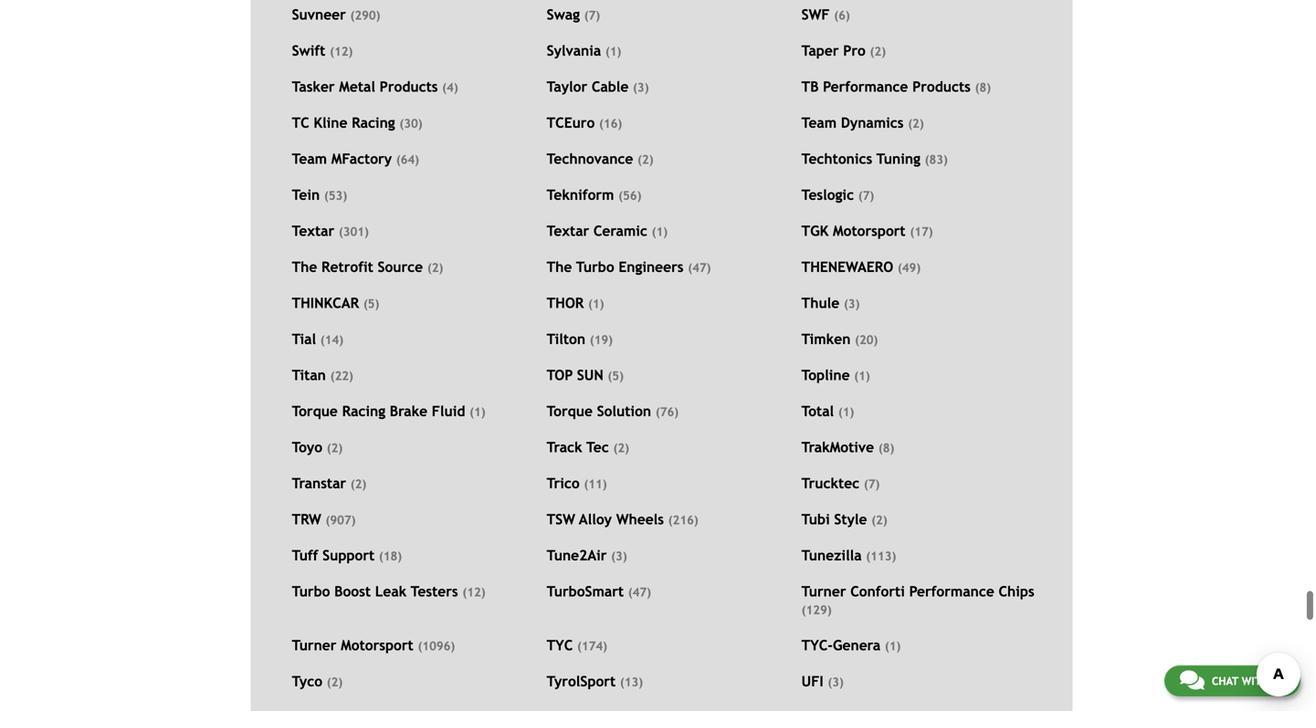 Task type: locate. For each thing, give the bounding box(es) containing it.
transtar (2)
[[292, 476, 367, 492]]

(47) right turbosmart
[[628, 586, 651, 600]]

taylor cable (3)
[[547, 79, 649, 95]]

torque up track
[[547, 403, 593, 420]]

1 vertical spatial (12)
[[463, 586, 486, 600]]

0 vertical spatial team
[[802, 115, 837, 131]]

turbo down textar ceramic (1)
[[576, 259, 615, 276]]

team for team dynamics
[[802, 115, 837, 131]]

1 vertical spatial (8)
[[879, 441, 895, 456]]

techtonics tuning (83)
[[802, 151, 948, 167]]

2 torque from the left
[[547, 403, 593, 420]]

1 horizontal spatial motorsport
[[833, 223, 906, 239]]

(1) inside thor (1)
[[588, 297, 604, 311]]

(8) inside trakmotive (8)
[[879, 441, 895, 456]]

motorsport up thenewaero (49)
[[833, 223, 906, 239]]

1 vertical spatial turbo
[[292, 584, 330, 600]]

turner for turner conforti performance chips
[[802, 584, 846, 600]]

turner inside turner conforti performance chips (129)
[[802, 584, 846, 600]]

(2) inside taper pro (2)
[[870, 44, 886, 59]]

0 horizontal spatial motorsport
[[341, 638, 414, 654]]

1 horizontal spatial (47)
[[688, 261, 711, 275]]

0 horizontal spatial (5)
[[363, 297, 379, 311]]

with
[[1242, 675, 1269, 688]]

1 horizontal spatial (5)
[[608, 369, 624, 383]]

tec
[[587, 440, 609, 456]]

team mfactory (64)
[[292, 151, 419, 167]]

(3) for ufi
[[828, 676, 844, 690]]

2 products from the left
[[913, 79, 971, 95]]

(5) inside the thinkcar (5)
[[363, 297, 379, 311]]

torque
[[292, 403, 338, 420], [547, 403, 593, 420]]

1 horizontal spatial (12)
[[463, 586, 486, 600]]

0 vertical spatial (12)
[[330, 44, 353, 59]]

1 horizontal spatial (8)
[[975, 80, 991, 95]]

racing down (22)
[[342, 403, 386, 420]]

0 horizontal spatial the
[[292, 259, 317, 276]]

(1) inside sylvania (1)
[[606, 44, 622, 59]]

(1) right genera
[[885, 640, 901, 654]]

(7) inside swag (7)
[[584, 8, 600, 22]]

timken (20)
[[802, 331, 878, 348]]

products for tb performance products
[[913, 79, 971, 95]]

mfactory
[[331, 151, 392, 167]]

(3) inside the thule (3)
[[844, 297, 860, 311]]

trakmotive (8)
[[802, 440, 895, 456]]

swag (7)
[[547, 6, 600, 23]]

(1) right thor
[[588, 297, 604, 311]]

tein
[[292, 187, 320, 203]]

1 horizontal spatial the
[[547, 259, 572, 276]]

(2) right the tyco
[[327, 676, 343, 690]]

motorsport down turbo boost leak testers (12)
[[341, 638, 414, 654]]

torque racing brake fluid (1)
[[292, 403, 486, 420]]

1 horizontal spatial products
[[913, 79, 971, 95]]

(76)
[[656, 405, 679, 419]]

0 horizontal spatial products
[[380, 79, 438, 95]]

team for team mfactory
[[292, 151, 327, 167]]

team up tein
[[292, 151, 327, 167]]

(1) up the engineers
[[652, 225, 668, 239]]

(2) right style
[[872, 514, 888, 528]]

0 horizontal spatial (12)
[[330, 44, 353, 59]]

wheels
[[616, 512, 664, 528]]

0 horizontal spatial team
[[292, 151, 327, 167]]

(2) inside the retrofit source (2)
[[427, 261, 443, 275]]

1 vertical spatial (7)
[[859, 189, 875, 203]]

testers
[[411, 584, 458, 600]]

products up (30)
[[380, 79, 438, 95]]

(5) inside the top sun (5)
[[608, 369, 624, 383]]

topline (1)
[[802, 367, 870, 384]]

(83)
[[925, 153, 948, 167]]

(3) right ufi
[[828, 676, 844, 690]]

1 horizontal spatial turner
[[802, 584, 846, 600]]

0 vertical spatial (8)
[[975, 80, 991, 95]]

(3) right cable
[[633, 80, 649, 95]]

trw
[[292, 512, 321, 528]]

(13)
[[620, 676, 643, 690]]

(2) right tec
[[613, 441, 629, 456]]

(1) right total
[[839, 405, 855, 419]]

support
[[323, 548, 375, 564]]

(5) right sun
[[608, 369, 624, 383]]

0 horizontal spatial turner
[[292, 638, 337, 654]]

0 horizontal spatial torque
[[292, 403, 338, 420]]

(12) right testers
[[463, 586, 486, 600]]

turbo down tuff
[[292, 584, 330, 600]]

(12) right swift
[[330, 44, 353, 59]]

thinkcar
[[292, 295, 359, 312]]

racing down tasker metal products (4)
[[352, 115, 395, 131]]

2 textar from the left
[[547, 223, 589, 239]]

thule (3)
[[802, 295, 860, 312]]

(1) inside torque racing brake fluid (1)
[[470, 405, 486, 419]]

1 vertical spatial team
[[292, 151, 327, 167]]

turner conforti performance chips (129)
[[802, 584, 1035, 618]]

total
[[802, 403, 834, 420]]

team
[[802, 115, 837, 131], [292, 151, 327, 167]]

(7) right swag
[[584, 8, 600, 22]]

1 the from the left
[[292, 259, 317, 276]]

turbo boost leak testers (12)
[[292, 584, 486, 600]]

racing
[[352, 115, 395, 131], [342, 403, 386, 420]]

the up the thinkcar
[[292, 259, 317, 276]]

0 vertical spatial (7)
[[584, 8, 600, 22]]

tyco
[[292, 674, 323, 690]]

thor
[[547, 295, 584, 312]]

1 torque from the left
[[292, 403, 338, 420]]

(3) down tsw alloy wheels (216)
[[611, 550, 627, 564]]

textar for textar ceramic
[[547, 223, 589, 239]]

1 vertical spatial (47)
[[628, 586, 651, 600]]

0 vertical spatial turner
[[802, 584, 846, 600]]

(47) inside the turbo engineers (47)
[[688, 261, 711, 275]]

tekniform (56)
[[547, 187, 642, 203]]

products
[[380, 79, 438, 95], [913, 79, 971, 95]]

1 horizontal spatial torque
[[547, 403, 593, 420]]

(7) inside teslogic (7)
[[859, 189, 875, 203]]

1 textar from the left
[[292, 223, 334, 239]]

the up thor
[[547, 259, 572, 276]]

track tec (2)
[[547, 440, 629, 456]]

1 vertical spatial performance
[[910, 584, 995, 600]]

0 vertical spatial motorsport
[[833, 223, 906, 239]]

1 horizontal spatial performance
[[910, 584, 995, 600]]

(3) right thule
[[844, 297, 860, 311]]

(5) down the retrofit source (2)
[[363, 297, 379, 311]]

tunezilla (113)
[[802, 548, 897, 564]]

tubi style (2)
[[802, 512, 888, 528]]

(8) inside tb performance products (8)
[[975, 80, 991, 95]]

0 horizontal spatial (8)
[[879, 441, 895, 456]]

(2) up (56)
[[638, 153, 654, 167]]

(7) up the tgk motorsport (17)
[[859, 189, 875, 203]]

tunezilla
[[802, 548, 862, 564]]

fluid
[[432, 403, 465, 420]]

tial (14)
[[292, 331, 344, 348]]

chat
[[1212, 675, 1239, 688]]

the retrofit source (2)
[[292, 259, 443, 276]]

tune2air (3)
[[547, 548, 627, 564]]

2 the from the left
[[547, 259, 572, 276]]

retrofit
[[322, 259, 373, 276]]

(1) right fluid
[[470, 405, 486, 419]]

(20)
[[855, 333, 878, 347]]

torque for torque racing brake fluid
[[292, 403, 338, 420]]

tyrolsport
[[547, 674, 616, 690]]

1 vertical spatial turner
[[292, 638, 337, 654]]

track
[[547, 440, 582, 456]]

(7) up style
[[864, 477, 880, 492]]

1 horizontal spatial textar
[[547, 223, 589, 239]]

textar
[[292, 223, 334, 239], [547, 223, 589, 239]]

trw (907)
[[292, 512, 356, 528]]

(47) inside turbosmart (47)
[[628, 586, 651, 600]]

(1) inside total (1)
[[839, 405, 855, 419]]

performance left chips at right
[[910, 584, 995, 600]]

turner up tyco (2) at left bottom
[[292, 638, 337, 654]]

textar down 'tekniform'
[[547, 223, 589, 239]]

swf
[[802, 6, 830, 23]]

2 vertical spatial (7)
[[864, 477, 880, 492]]

(7) inside trucktec (7)
[[864, 477, 880, 492]]

(2) inside track tec (2)
[[613, 441, 629, 456]]

cable
[[592, 79, 629, 95]]

tc kline racing (30)
[[292, 115, 423, 131]]

ufi
[[802, 674, 824, 690]]

tceuro
[[547, 115, 595, 131]]

0 horizontal spatial textar
[[292, 223, 334, 239]]

textar (301)
[[292, 223, 369, 239]]

torque up the toyo (2)
[[292, 403, 338, 420]]

(2) right source
[[427, 261, 443, 275]]

(1) inside topline (1)
[[854, 369, 870, 383]]

(6)
[[834, 8, 850, 22]]

tyc
[[547, 638, 573, 654]]

thule
[[802, 295, 840, 312]]

performance up team dynamics (2) in the top of the page
[[823, 79, 908, 95]]

team down tb
[[802, 115, 837, 131]]

(3) inside taylor cable (3)
[[633, 80, 649, 95]]

0 vertical spatial (5)
[[363, 297, 379, 311]]

(2) right toyo
[[327, 441, 343, 456]]

1 vertical spatial (5)
[[608, 369, 624, 383]]

0 vertical spatial turbo
[[576, 259, 615, 276]]

0 horizontal spatial (47)
[[628, 586, 651, 600]]

products up "(83)" in the top of the page
[[913, 79, 971, 95]]

(1) up cable
[[606, 44, 622, 59]]

textar down tein (53)
[[292, 223, 334, 239]]

swift (12)
[[292, 43, 353, 59]]

(3) inside tune2air (3)
[[611, 550, 627, 564]]

top
[[547, 367, 573, 384]]

(174)
[[577, 640, 608, 654]]

1 vertical spatial motorsport
[[341, 638, 414, 654]]

solution
[[597, 403, 652, 420]]

chips
[[999, 584, 1035, 600]]

(1) down (20)
[[854, 369, 870, 383]]

turner up (129)
[[802, 584, 846, 600]]

0 vertical spatial (47)
[[688, 261, 711, 275]]

(8)
[[975, 80, 991, 95], [879, 441, 895, 456]]

(2) right transtar
[[351, 477, 367, 492]]

(2) right pro
[[870, 44, 886, 59]]

(2) up "tuning"
[[908, 117, 924, 131]]

performance
[[823, 79, 908, 95], [910, 584, 995, 600]]

tb performance products (8)
[[802, 79, 991, 95]]

1 horizontal spatial team
[[802, 115, 837, 131]]

swift
[[292, 43, 326, 59]]

technovance
[[547, 151, 633, 167]]

products for tasker metal products
[[380, 79, 438, 95]]

(2)
[[870, 44, 886, 59], [908, 117, 924, 131], [638, 153, 654, 167], [427, 261, 443, 275], [327, 441, 343, 456], [613, 441, 629, 456], [351, 477, 367, 492], [872, 514, 888, 528], [327, 676, 343, 690]]

(7)
[[584, 8, 600, 22], [859, 189, 875, 203], [864, 477, 880, 492]]

(47) right the engineers
[[688, 261, 711, 275]]

(3)
[[633, 80, 649, 95], [844, 297, 860, 311], [611, 550, 627, 564], [828, 676, 844, 690]]

the turbo engineers (47)
[[547, 259, 711, 276]]

0 vertical spatial performance
[[823, 79, 908, 95]]

(3) inside ufi (3)
[[828, 676, 844, 690]]

1 products from the left
[[380, 79, 438, 95]]



Task type: vqa. For each thing, say whether or not it's contained in the screenshot.


Task type: describe. For each thing, give the bounding box(es) containing it.
(17)
[[910, 225, 933, 239]]

tyc (174)
[[547, 638, 608, 654]]

1 vertical spatial racing
[[342, 403, 386, 420]]

ufi (3)
[[802, 674, 844, 690]]

turner for turner motorsport
[[292, 638, 337, 654]]

torque for torque solution
[[547, 403, 593, 420]]

(12) inside swift (12)
[[330, 44, 353, 59]]

dynamics
[[841, 115, 904, 131]]

suvneer
[[292, 6, 346, 23]]

performance inside turner conforti performance chips (129)
[[910, 584, 995, 600]]

genera
[[833, 638, 881, 654]]

thenewaero
[[802, 259, 894, 276]]

the for the retrofit source
[[292, 259, 317, 276]]

chat with us
[[1212, 675, 1285, 688]]

(2) inside the toyo (2)
[[327, 441, 343, 456]]

trucktec
[[802, 476, 860, 492]]

turner motorsport (1096)
[[292, 638, 455, 654]]

(1096)
[[418, 640, 455, 654]]

thenewaero (49)
[[802, 259, 921, 276]]

us
[[1272, 675, 1285, 688]]

(16)
[[599, 117, 622, 131]]

chat with us link
[[1165, 666, 1301, 697]]

(290)
[[350, 8, 381, 22]]

(22)
[[330, 369, 353, 383]]

teslogic (7)
[[802, 187, 875, 203]]

tekniform
[[547, 187, 614, 203]]

(3) for tune2air
[[611, 550, 627, 564]]

(64)
[[396, 153, 419, 167]]

team dynamics (2)
[[802, 115, 924, 131]]

motorsport for tgk
[[833, 223, 906, 239]]

(129)
[[802, 604, 832, 618]]

titan
[[292, 367, 326, 384]]

sylvania
[[547, 43, 601, 59]]

taper pro (2)
[[802, 43, 886, 59]]

(113)
[[866, 550, 897, 564]]

tuff
[[292, 548, 318, 564]]

conforti
[[851, 584, 905, 600]]

turbosmart
[[547, 584, 624, 600]]

brake
[[390, 403, 428, 420]]

tein (53)
[[292, 187, 347, 203]]

swag
[[547, 6, 580, 23]]

kline
[[314, 115, 348, 131]]

tuning
[[877, 151, 921, 167]]

taylor
[[547, 79, 588, 95]]

tune2air
[[547, 548, 607, 564]]

tyrolsport (13)
[[547, 674, 643, 690]]

trico
[[547, 476, 580, 492]]

(3) for thule
[[844, 297, 860, 311]]

sylvania (1)
[[547, 43, 622, 59]]

(56)
[[619, 189, 642, 203]]

trico (11)
[[547, 476, 607, 492]]

tuff support (18)
[[292, 548, 402, 564]]

tyc-
[[802, 638, 833, 654]]

(2) inside team dynamics (2)
[[908, 117, 924, 131]]

(2) inside tyco (2)
[[327, 676, 343, 690]]

(7) for teslogic
[[859, 189, 875, 203]]

tubi
[[802, 512, 830, 528]]

taper
[[802, 43, 839, 59]]

tc
[[292, 115, 309, 131]]

1 horizontal spatial turbo
[[576, 259, 615, 276]]

tilton (19)
[[547, 331, 613, 348]]

(12) inside turbo boost leak testers (12)
[[463, 586, 486, 600]]

(19)
[[590, 333, 613, 347]]

textar for textar
[[292, 223, 334, 239]]

titan (22)
[[292, 367, 353, 384]]

tasker metal products (4)
[[292, 79, 458, 95]]

(2) inside transtar (2)
[[351, 477, 367, 492]]

comments image
[[1180, 670, 1205, 692]]

toyo
[[292, 440, 323, 456]]

(301)
[[339, 225, 369, 239]]

tgk motorsport (17)
[[802, 223, 933, 239]]

(1) inside 'tyc-genera (1)'
[[885, 640, 901, 654]]

(49)
[[898, 261, 921, 275]]

top sun (5)
[[547, 367, 624, 384]]

0 horizontal spatial turbo
[[292, 584, 330, 600]]

turbosmart (47)
[[547, 584, 651, 600]]

0 horizontal spatial performance
[[823, 79, 908, 95]]

(18)
[[379, 550, 402, 564]]

(7) for trucktec
[[864, 477, 880, 492]]

tgk
[[802, 223, 829, 239]]

boost
[[335, 584, 371, 600]]

torque solution (76)
[[547, 403, 679, 420]]

motorsport for turner
[[341, 638, 414, 654]]

(1) inside textar ceramic (1)
[[652, 225, 668, 239]]

(7) for swag
[[584, 8, 600, 22]]

(30)
[[400, 117, 423, 131]]

tyc-genera (1)
[[802, 638, 901, 654]]

(216)
[[668, 514, 699, 528]]

total (1)
[[802, 403, 855, 420]]

(2) inside tubi style (2)
[[872, 514, 888, 528]]

tsw alloy wheels (216)
[[547, 512, 699, 528]]

(53)
[[324, 189, 347, 203]]

tceuro (16)
[[547, 115, 622, 131]]

0 vertical spatial racing
[[352, 115, 395, 131]]

the for the turbo engineers
[[547, 259, 572, 276]]

teslogic
[[802, 187, 854, 203]]

(907)
[[326, 514, 356, 528]]

toyo (2)
[[292, 440, 343, 456]]

textar ceramic (1)
[[547, 223, 668, 239]]

alloy
[[579, 512, 612, 528]]

(2) inside technovance (2)
[[638, 153, 654, 167]]



